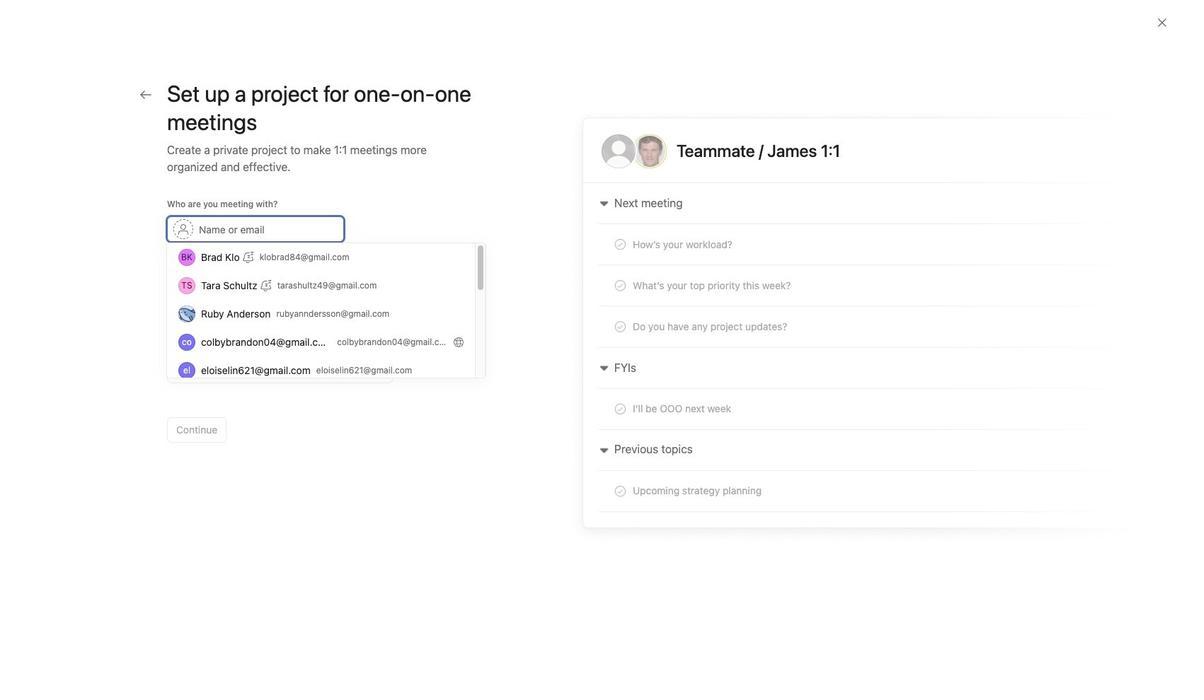 Task type: vqa. For each thing, say whether or not it's contained in the screenshot.
second Mark complete image from the top
yes



Task type: describe. For each thing, give the bounding box(es) containing it.
mark complete image for 2nd mark complete checkbox from the bottom
[[265, 355, 282, 372]]

dependencies image
[[265, 279, 282, 296]]

starred element
[[0, 225, 170, 389]]

1 mark complete checkbox from the top
[[265, 304, 282, 321]]

1 mark complete checkbox from the top
[[265, 355, 282, 372]]

this is a preview of your project image
[[569, 108, 1144, 545]]

global element
[[0, 35, 170, 120]]

2 mark complete checkbox from the top
[[265, 330, 282, 347]]



Task type: locate. For each thing, give the bounding box(es) containing it.
0 vertical spatial mark complete checkbox
[[265, 355, 282, 372]]

Name or email text field
[[167, 217, 344, 242]]

1 vertical spatial mark complete image
[[265, 355, 282, 372]]

2 vertical spatial mark complete image
[[265, 381, 282, 398]]

Mark complete checkbox
[[265, 355, 282, 372], [265, 381, 282, 398]]

0 vertical spatial mark complete checkbox
[[265, 304, 282, 321]]

mark complete checkbox down dependencies icon
[[265, 304, 282, 321]]

2 mark complete checkbox from the top
[[265, 381, 282, 398]]

mark complete image
[[265, 304, 282, 321]]

2 mark complete image from the top
[[265, 355, 282, 372]]

1 vertical spatial mark complete checkbox
[[265, 330, 282, 347]]

1 vertical spatial mark complete checkbox
[[265, 381, 282, 398]]

3 mark complete image from the top
[[265, 381, 282, 398]]

list item
[[251, 300, 1099, 326], [251, 326, 1099, 351], [251, 377, 1099, 402], [251, 402, 1099, 428], [251, 428, 1099, 453], [273, 543, 309, 579], [292, 611, 312, 631]]

0 vertical spatial mark complete image
[[265, 330, 282, 347]]

mark complete image
[[265, 330, 282, 347], [265, 355, 282, 372], [265, 381, 282, 398]]

mark complete image for second mark complete checkbox from the top
[[265, 381, 282, 398]]

1 mark complete image from the top
[[265, 330, 282, 347]]

close image
[[1157, 17, 1168, 28], [1157, 17, 1168, 28]]

mark complete checkbox down mark complete icon
[[265, 330, 282, 347]]

go back image
[[140, 89, 151, 101]]

list box
[[428, 6, 767, 28]]

Mark complete checkbox
[[265, 304, 282, 321], [265, 330, 282, 347]]



